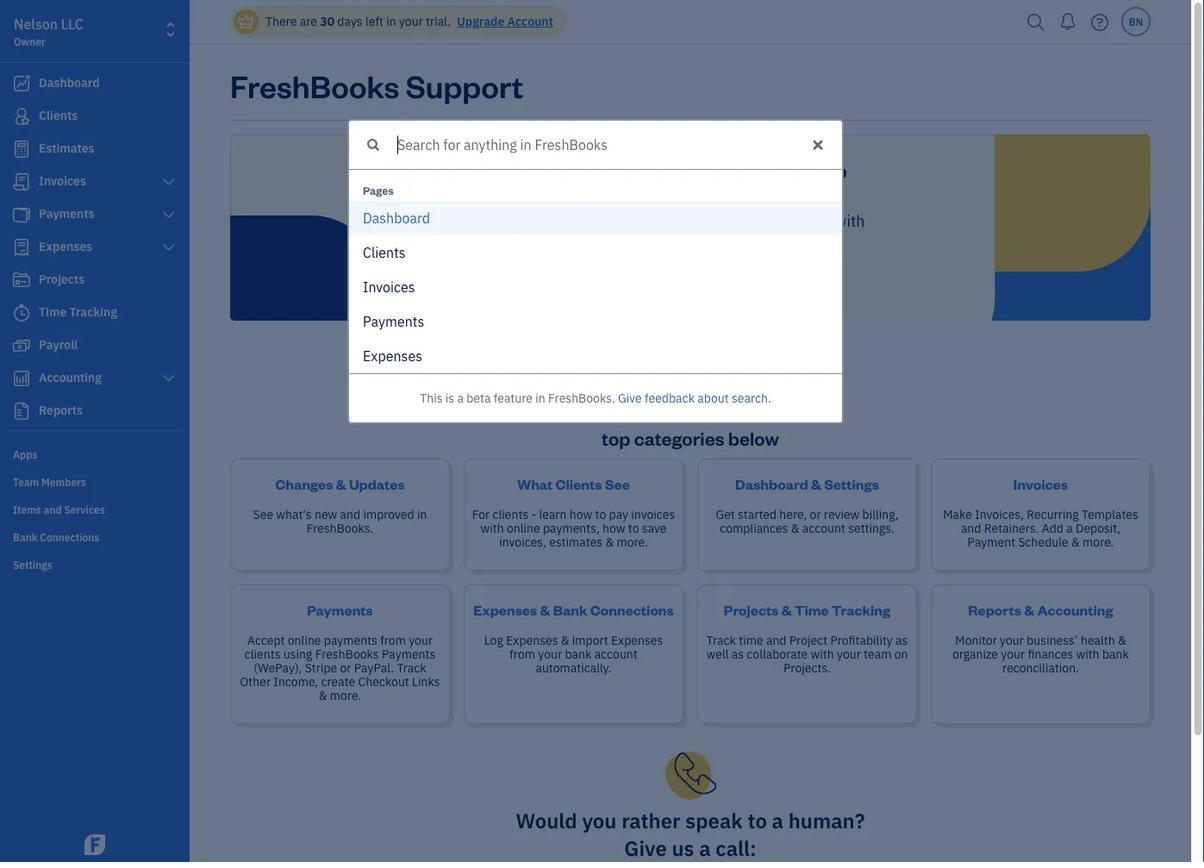 Task type: vqa. For each thing, say whether or not it's contained in the screenshot.
or to the middle
yes



Task type: describe. For each thing, give the bounding box(es) containing it.
call:
[[716, 835, 757, 862]]

pages
[[363, 183, 394, 198]]

and inside track time and project profitability as well as collaborate with your team on projects.
[[767, 633, 787, 649]]

pay
[[609, 507, 629, 523]]

& inside the get started here, or review billing, compliances & account settings.
[[792, 520, 800, 536]]

0 vertical spatial i
[[375, 244, 379, 262]]

& up the "new"
[[336, 474, 346, 493]]

& inside 'log expenses & import expenses from your bank account automatically.'
[[561, 633, 570, 649]]

your inside track time and project profitability as well as collaborate with your team on projects.
[[837, 646, 861, 662]]

see what's new and improved in freshbooks.
[[253, 507, 427, 536]]

0 horizontal spatial t
[[394, 244, 399, 262]]

a right the is
[[457, 390, 464, 406]]

there are 30 days left in your trial. upgrade account
[[266, 13, 553, 29]]

bank connections image
[[13, 530, 185, 543]]

you?
[[778, 155, 848, 196]]

m
[[385, 313, 398, 331]]

collaborate
[[747, 646, 808, 662]]

d
[[422, 209, 430, 227]]

track inside accept online payments from your clients using freshbooks payments (wepay), stripe or paypal. track other income, create checkout links & more.
[[397, 660, 427, 676]]

more. inside for clients - learn how to pay invoices with online payments, how to save invoices, estimates & more.
[[617, 534, 648, 550]]

v
[[376, 278, 383, 296]]

settings image
[[13, 557, 185, 571]]

from inside accept online payments from your clients using freshbooks payments (wepay), stripe or paypal. track other income, create checkout links & more.
[[381, 633, 406, 649]]

review
[[824, 507, 860, 523]]

apps image
[[13, 447, 185, 461]]

n right l
[[386, 244, 394, 262]]

l
[[372, 244, 375, 262]]

top
[[602, 426, 631, 450]]

this is a beta feature in freshbooks. give feedback about search.
[[420, 390, 772, 406]]

money image
[[11, 337, 32, 354]]

below
[[728, 426, 780, 450]]

online inside accept online payments from your clients using freshbooks payments (wepay), stripe or paypal. track other income, create checkout links & more.
[[288, 633, 321, 649]]

& left the settings
[[811, 474, 822, 493]]

team members image
[[13, 474, 185, 488]]

chart image
[[11, 370, 32, 387]]

your inside 'log expenses & import expenses from your bank account automatically.'
[[538, 646, 562, 662]]

your left 'finances'
[[1002, 646, 1026, 662]]

would you rather speak to a human? give us a call:
[[516, 808, 865, 862]]

your down reports
[[1000, 633, 1024, 649]]

dashboard image
[[11, 75, 32, 92]]

income,
[[274, 674, 318, 690]]

in for left
[[387, 13, 396, 29]]

projects
[[724, 600, 779, 619]]

e
[[363, 347, 371, 365]]

save
[[642, 520, 667, 536]]

or inside accept online payments from your clients using freshbooks payments (wepay), stripe or paypal. track other income, create checkout links & more.
[[340, 660, 351, 676]]

for clients - learn how to pay invoices with online payments, how to save invoices, estimates & more.
[[472, 507, 675, 550]]

us
[[672, 835, 695, 862]]

c
[[363, 244, 372, 262]]

well
[[707, 646, 729, 662]]

e right y at the top of the page
[[398, 313, 405, 331]]

crown image
[[237, 13, 255, 31]]

there
[[266, 13, 297, 29]]

chevron large down image for the expense "icon" in the top left of the page
[[161, 241, 177, 254]]

& right reports
[[1025, 600, 1035, 619]]

paypal.
[[354, 660, 394, 676]]

links
[[412, 674, 440, 690]]

payments,
[[543, 520, 600, 536]]

payment image
[[11, 206, 32, 223]]

expenses up log
[[474, 600, 537, 619]]

freshbooks. for feature
[[549, 390, 616, 406]]

to left save
[[629, 520, 640, 536]]

automatically.
[[536, 660, 612, 676]]

report image
[[11, 403, 32, 420]]

monitor your business' health & organize your finances with bank reconciliation.
[[953, 633, 1130, 676]]

feature
[[494, 390, 533, 406]]

make invoices, recurring templates and retainers. add a deposit, payment schedule & more.
[[944, 507, 1139, 550]]

business'
[[1027, 633, 1079, 649]]

our
[[600, 398, 629, 423]]

p
[[378, 347, 386, 365]]

upgrade account link
[[454, 13, 553, 29]]

invoices,
[[500, 534, 547, 550]]

bank inside 'log expenses & import expenses from your bank account automatically.'
[[565, 646, 592, 662]]

categories
[[635, 426, 725, 450]]

y
[[379, 313, 385, 331]]

a left d
[[410, 209, 417, 227]]

see inside see what's new and improved in freshbooks.
[[253, 507, 273, 523]]

about
[[698, 390, 729, 406]]

this
[[420, 390, 443, 406]]

help
[[710, 155, 772, 196]]

main element
[[0, 0, 233, 862]]

log
[[484, 633, 504, 649]]

in for improved
[[417, 507, 427, 523]]

your inside accept online payments from your clients using freshbooks payments (wepay), stripe or paypal. track other income, create checkout links & more.
[[409, 633, 433, 649]]

account
[[508, 13, 553, 29]]

estimates
[[550, 534, 603, 550]]

i n v o i c e s
[[363, 278, 415, 296]]

clients inside for clients - learn how to pay invoices with online payments, how to save invoices, estimates & more.
[[493, 507, 529, 523]]

1 horizontal spatial see
[[605, 474, 630, 493]]

c
[[394, 278, 401, 296]]

what
[[518, 474, 553, 493]]

payments
[[324, 633, 378, 649]]

0 vertical spatial freshbooks
[[230, 65, 400, 106]]

upgrade
[[457, 13, 505, 29]]

to inside 'ask a question and receive an instant answer, with option to contact support'
[[650, 231, 664, 251]]

1 vertical spatial t
[[413, 313, 418, 331]]

& left bank
[[540, 600, 551, 619]]

online inside for clients - learn how to pay invoices with online payments, how to save invoices, estimates & more.
[[507, 520, 540, 536]]

items and services image
[[13, 502, 185, 516]]

1 horizontal spatial how
[[603, 520, 626, 536]]

with for reports & accounting
[[1077, 646, 1100, 662]]

how
[[534, 155, 598, 196]]

chevron large down image for invoice icon
[[161, 175, 177, 189]]

you
[[582, 808, 617, 834]]

health
[[1081, 633, 1116, 649]]

dashboard & settings
[[736, 474, 880, 493]]

go to help image
[[1087, 9, 1114, 35]]

n left c
[[369, 278, 376, 296]]

0 vertical spatial payments
[[307, 600, 373, 619]]

beta
[[467, 390, 491, 406]]

and inside see what's new and improved in freshbooks.
[[340, 507, 361, 523]]

reports
[[969, 600, 1022, 619]]

clients
[[556, 474, 602, 493]]

account for settings
[[803, 520, 846, 536]]

to inside would you rather speak to a human? give us a call:
[[748, 808, 767, 834]]

projects & time tracking
[[724, 600, 891, 619]]

updates
[[349, 474, 405, 493]]

& inside monitor your business' health & organize your finances with bank reconciliation.
[[1119, 633, 1127, 649]]

with for what clients see
[[481, 520, 504, 536]]

what's
[[276, 507, 312, 523]]

expenses & bank connections
[[474, 600, 674, 619]]

& inside for clients - learn how to pay invoices with online payments, how to save invoices, estimates & more.
[[606, 534, 614, 550]]

-
[[532, 507, 536, 523]]

improved
[[363, 507, 415, 523]]

trial.
[[426, 13, 451, 29]]

and inside 'ask a question and receive an instant answer, with option to contact support'
[[622, 210, 648, 231]]

give for feedback
[[618, 390, 642, 406]]

n right m
[[405, 313, 413, 331]]

search.
[[732, 390, 772, 406]]

0 horizontal spatial o
[[383, 278, 391, 296]]

expenses down connections
[[611, 633, 663, 649]]

and inside 'make invoices, recurring templates and retainers. add a deposit, payment schedule & more.'
[[961, 520, 982, 536]]

ask
[[516, 210, 542, 231]]

e x p e n s e s
[[363, 347, 423, 365]]

help centre link
[[632, 398, 736, 423]]

time
[[795, 600, 829, 619]]

1 vertical spatial i
[[391, 278, 394, 296]]

& inside accept online payments from your clients using freshbooks payments (wepay), stripe or paypal. track other income, create checkout links & more.
[[319, 688, 327, 704]]

& left time
[[782, 600, 792, 619]]

account for bank
[[595, 646, 638, 662]]



Task type: locate. For each thing, give the bounding box(es) containing it.
1 horizontal spatial online
[[507, 520, 540, 536]]

1 horizontal spatial t
[[413, 313, 418, 331]]

i right c
[[375, 244, 379, 262]]

is
[[446, 390, 455, 406]]

bank
[[553, 600, 588, 619]]

how can we help you?
[[534, 155, 848, 196]]

& right health
[[1119, 633, 1127, 649]]

1 vertical spatial support
[[724, 231, 780, 251]]

1 vertical spatial clients
[[245, 646, 281, 662]]

checkout
[[358, 674, 409, 690]]

0 horizontal spatial bank
[[565, 646, 592, 662]]

1 horizontal spatial i
[[391, 278, 394, 296]]

track left time
[[707, 633, 736, 649]]

started
[[738, 507, 777, 523]]

support down instant
[[724, 231, 780, 251]]

freshbooks up create
[[315, 646, 379, 662]]

n right p
[[394, 347, 402, 365]]

here,
[[780, 507, 807, 523]]

a right the add
[[1067, 520, 1073, 536]]

are
[[300, 13, 317, 29]]

1 vertical spatial freshbooks
[[315, 646, 379, 662]]

clients inside accept online payments from your clients using freshbooks payments (wepay), stripe or paypal. track other income, create checkout links & more.
[[245, 646, 281, 662]]

c l i e n t s
[[363, 244, 406, 262]]

track inside track time and project profitability as well as collaborate with your team on projects.
[[707, 633, 736, 649]]

1 vertical spatial see
[[253, 507, 273, 523]]

payments up links
[[382, 646, 436, 662]]

0 vertical spatial online
[[507, 520, 540, 536]]

o
[[402, 209, 410, 227], [383, 278, 391, 296]]

1 horizontal spatial o
[[402, 209, 410, 227]]

1 horizontal spatial track
[[707, 633, 736, 649]]

2 vertical spatial chevron large down image
[[161, 241, 177, 254]]

more. inside 'make invoices, recurring templates and retainers. add a deposit, payment schedule & more.'
[[1083, 534, 1115, 550]]

a right us
[[700, 835, 711, 862]]

1 vertical spatial freshbooks.
[[307, 520, 374, 536]]

your
[[399, 13, 423, 29], [409, 633, 433, 649], [1000, 633, 1024, 649], [538, 646, 562, 662], [837, 646, 861, 662], [1002, 646, 1026, 662]]

see left what's
[[253, 507, 273, 523]]

feedback
[[645, 390, 695, 406]]

0 vertical spatial give
[[618, 390, 642, 406]]

invoice image
[[11, 173, 32, 191]]

invoices
[[632, 507, 675, 523]]

o left r
[[402, 209, 410, 227]]

freshbooks support
[[230, 65, 524, 106]]

tracking
[[832, 600, 891, 619]]

0 vertical spatial see
[[605, 474, 630, 493]]

0 vertical spatial account
[[803, 520, 846, 536]]

i
[[363, 278, 369, 296]]

in inside see what's new and improved in freshbooks.
[[417, 507, 427, 523]]

with inside track time and project profitability as well as collaborate with your team on projects.
[[811, 646, 835, 662]]

1 horizontal spatial clients
[[493, 507, 529, 523]]

0 horizontal spatial clients
[[245, 646, 281, 662]]

0 horizontal spatial freshbooks.
[[307, 520, 374, 536]]

e right p
[[408, 347, 416, 365]]

bank down expenses & bank connections
[[565, 646, 592, 662]]

or inside visit our help centre or browse top categories below
[[739, 398, 757, 423]]

1 vertical spatial account
[[595, 646, 638, 662]]

more. down the stripe
[[330, 688, 362, 704]]

1 horizontal spatial bank
[[1103, 646, 1130, 662]]

add
[[1042, 520, 1064, 536]]

1 horizontal spatial in
[[417, 507, 427, 523]]

make
[[944, 507, 973, 523]]

instant
[[726, 210, 774, 231]]

e right v
[[401, 278, 409, 296]]

for
[[472, 507, 490, 523]]

2 bank from the left
[[1103, 646, 1130, 662]]

freshbooks. inside see what's new and improved in freshbooks.
[[307, 520, 374, 536]]

with inside for clients - learn how to pay invoices with online payments, how to save invoices, estimates & more.
[[481, 520, 504, 536]]

templates
[[1082, 507, 1139, 523]]

nelson
[[14, 15, 58, 33]]

0 horizontal spatial how
[[570, 507, 593, 523]]

to up 'call:'
[[748, 808, 767, 834]]

and up option
[[622, 210, 648, 231]]

a left human?
[[772, 808, 784, 834]]

to left pay
[[596, 507, 606, 523]]

as right well
[[732, 646, 744, 662]]

2 chevron large down image from the top
[[161, 208, 177, 222]]

0 vertical spatial track
[[707, 633, 736, 649]]

2 vertical spatial in
[[417, 507, 427, 523]]

from
[[381, 633, 406, 649], [510, 646, 536, 662]]

b
[[394, 209, 402, 227]]

track time and project profitability as well as collaborate with your team on projects.
[[707, 633, 909, 676]]

owner
[[14, 34, 46, 48]]

a left h
[[372, 209, 380, 227]]

settings.
[[849, 520, 895, 536]]

in right feature
[[536, 390, 546, 406]]

how left save
[[603, 520, 626, 536]]

with right the answer,
[[835, 210, 865, 231]]

accept online payments from your clients using freshbooks payments (wepay), stripe or paypal. track other income, create checkout links & more.
[[240, 633, 440, 704]]

& right started at the bottom right of the page
[[792, 520, 800, 536]]

your left trial.
[[399, 13, 423, 29]]

monitor
[[956, 633, 998, 649]]

1 horizontal spatial payments
[[382, 646, 436, 662]]

a inside 'ask a question and receive an instant answer, with option to contact support'
[[546, 210, 554, 231]]

as right team
[[896, 633, 908, 649]]

days
[[337, 13, 363, 29]]

i right v
[[391, 278, 394, 296]]

deposit,
[[1076, 520, 1121, 536]]

1 vertical spatial track
[[397, 660, 427, 676]]

projects.
[[784, 660, 831, 676]]

1 vertical spatial payments
[[382, 646, 436, 662]]

bank
[[565, 646, 592, 662], [1103, 646, 1130, 662]]

give left feedback
[[618, 390, 642, 406]]

left
[[366, 13, 384, 29]]

chevron large down image
[[161, 175, 177, 189], [161, 208, 177, 222], [161, 241, 177, 254]]

browse
[[761, 398, 824, 423]]

1 vertical spatial in
[[536, 390, 546, 406]]

0 horizontal spatial or
[[340, 660, 351, 676]]

more. down pay
[[617, 534, 648, 550]]

3 chevron large down image from the top
[[161, 241, 177, 254]]

accounting
[[1038, 600, 1114, 619]]

search image
[[1023, 9, 1050, 35]]

1 bank from the left
[[565, 646, 592, 662]]

from inside 'log expenses & import expenses from your bank account automatically.'
[[510, 646, 536, 662]]

or up below
[[739, 398, 757, 423]]

human?
[[789, 808, 865, 834]]

freshbooks. down the changes & updates at the bottom of the page
[[307, 520, 374, 536]]

e right l
[[379, 244, 386, 262]]

client image
[[11, 108, 32, 125]]

import
[[572, 633, 609, 649]]

2 horizontal spatial more.
[[1083, 534, 1115, 550]]

invoices
[[1014, 474, 1069, 493]]

project image
[[11, 272, 32, 289]]

support down upgrade
[[406, 65, 524, 106]]

n
[[386, 244, 394, 262], [369, 278, 376, 296], [405, 313, 413, 331], [394, 347, 402, 365]]

your up links
[[409, 633, 433, 649]]

in right improved at the bottom left
[[417, 507, 427, 523]]

we
[[663, 155, 704, 196]]

0 vertical spatial chevron large down image
[[161, 175, 177, 189]]

or right here,
[[810, 507, 821, 523]]

r
[[417, 209, 422, 227]]

30
[[320, 13, 335, 29]]

llc
[[61, 15, 84, 33]]

1 horizontal spatial or
[[739, 398, 757, 423]]

account
[[803, 520, 846, 536], [595, 646, 638, 662]]

& down pay
[[606, 534, 614, 550]]

online up the stripe
[[288, 633, 321, 649]]

with for how can we help you?
[[835, 210, 865, 231]]

payment
[[968, 534, 1016, 550]]

see up pay
[[605, 474, 630, 493]]

in for feature
[[536, 390, 546, 406]]

p a y m e n t s
[[363, 313, 425, 331]]

1 horizontal spatial from
[[510, 646, 536, 662]]

a left m
[[371, 313, 379, 331]]

from up paypal.
[[381, 633, 406, 649]]

h
[[386, 209, 394, 227]]

account inside 'log expenses & import expenses from your bank account automatically.'
[[595, 646, 638, 662]]

0 horizontal spatial in
[[387, 13, 396, 29]]

1 horizontal spatial account
[[803, 520, 846, 536]]

1 horizontal spatial support
[[724, 231, 780, 251]]

i
[[375, 244, 379, 262], [391, 278, 394, 296]]

0 horizontal spatial support
[[406, 65, 524, 106]]

0 vertical spatial in
[[387, 13, 396, 29]]

0 horizontal spatial see
[[253, 507, 273, 523]]

nelson llc owner
[[14, 15, 84, 48]]

account inside the get started here, or review billing, compliances & account settings.
[[803, 520, 846, 536]]

more. inside accept online payments from your clients using freshbooks payments (wepay), stripe or paypal. track other income, create checkout links & more.
[[330, 688, 362, 704]]

0 horizontal spatial more.
[[330, 688, 362, 704]]

2 horizontal spatial or
[[810, 507, 821, 523]]

0 vertical spatial t
[[394, 244, 399, 262]]

t right l
[[394, 244, 399, 262]]

e right x
[[386, 347, 394, 365]]

2 horizontal spatial in
[[536, 390, 546, 406]]

0 vertical spatial freshbooks.
[[549, 390, 616, 406]]

finances
[[1028, 646, 1074, 662]]

freshbooks. for improved
[[307, 520, 374, 536]]

payments up the 'payments'
[[307, 600, 373, 619]]

expense image
[[11, 239, 32, 256]]

in right left
[[387, 13, 396, 29]]

recurring
[[1027, 507, 1080, 523]]

learn
[[539, 507, 567, 523]]

log expenses & import expenses from your bank account automatically.
[[484, 633, 663, 676]]

freshbooks image
[[81, 835, 109, 856]]

1 horizontal spatial more.
[[617, 534, 648, 550]]

online right for
[[507, 520, 540, 536]]

a inside 'make invoices, recurring templates and retainers. add a deposit, payment schedule & more.'
[[1067, 520, 1073, 536]]

with right 'finances'
[[1077, 646, 1100, 662]]

retainers.
[[985, 520, 1040, 536]]

freshbooks inside accept online payments from your clients using freshbooks payments (wepay), stripe or paypal. track other income, create checkout links & more.
[[315, 646, 379, 662]]

0 horizontal spatial online
[[288, 633, 321, 649]]

reconciliation.
[[1003, 660, 1080, 676]]

from right log
[[510, 646, 536, 662]]

or right the stripe
[[340, 660, 351, 676]]

your left team
[[837, 646, 861, 662]]

an
[[705, 210, 723, 231]]

2 vertical spatial or
[[340, 660, 351, 676]]

0 horizontal spatial payments
[[307, 600, 373, 619]]

1 vertical spatial online
[[288, 633, 321, 649]]

bank inside monitor your business' health & organize your finances with bank reconciliation.
[[1103, 646, 1130, 662]]

payments inside accept online payments from your clients using freshbooks payments (wepay), stripe or paypal. track other income, create checkout links & more.
[[382, 646, 436, 662]]

see
[[605, 474, 630, 493], [253, 507, 273, 523]]

bank down accounting
[[1103, 646, 1130, 662]]

and right the "new"
[[340, 507, 361, 523]]

0 horizontal spatial from
[[381, 633, 406, 649]]

1 vertical spatial or
[[810, 507, 821, 523]]

timer image
[[11, 304, 32, 322]]

freshbooks. up top
[[549, 390, 616, 406]]

& right the add
[[1072, 534, 1080, 550]]

t right m
[[413, 313, 418, 331]]

0 vertical spatial o
[[402, 209, 410, 227]]

account left settings.
[[803, 520, 846, 536]]

with inside 'ask a question and receive an instant answer, with option to contact support'
[[835, 210, 865, 231]]

and
[[622, 210, 648, 231], [340, 507, 361, 523], [961, 520, 982, 536], [767, 633, 787, 649]]

0 vertical spatial support
[[406, 65, 524, 106]]

reports & accounting
[[969, 600, 1114, 619]]

a right ask
[[546, 210, 554, 231]]

& inside 'make invoices, recurring templates and retainers. add a deposit, payment schedule & more.'
[[1072, 534, 1080, 550]]

with
[[835, 210, 865, 231], [481, 520, 504, 536], [811, 646, 835, 662], [1077, 646, 1100, 662]]

0 horizontal spatial account
[[595, 646, 638, 662]]

account down connections
[[595, 646, 638, 662]]

schedule
[[1019, 534, 1069, 550]]

and right time
[[767, 633, 787, 649]]

o left c
[[383, 278, 391, 296]]

Search for anything in FreshBooks text field
[[349, 121, 801, 169]]

1 vertical spatial chevron large down image
[[161, 208, 177, 222]]

can
[[605, 155, 657, 196]]

0 vertical spatial clients
[[493, 507, 529, 523]]

freshbooks.
[[549, 390, 616, 406], [307, 520, 374, 536]]

rather
[[622, 808, 681, 834]]

to
[[650, 231, 664, 251], [596, 507, 606, 523], [629, 520, 640, 536], [748, 808, 767, 834]]

with right collaborate
[[811, 646, 835, 662]]

0 vertical spatial or
[[739, 398, 757, 423]]

online
[[507, 520, 540, 536], [288, 633, 321, 649]]

chevron large down image
[[161, 372, 177, 385]]

1 vertical spatial give
[[625, 835, 667, 862]]

on
[[895, 646, 909, 662]]

stripe
[[305, 660, 337, 676]]

how up estimates
[[570, 507, 593, 523]]

to down receive
[[650, 231, 664, 251]]

compliances
[[720, 520, 789, 536]]

clients up 'other' at the bottom of page
[[245, 646, 281, 662]]

track right paypal.
[[397, 660, 427, 676]]

or inside the get started here, or review billing, compliances & account settings.
[[810, 507, 821, 523]]

0 horizontal spatial track
[[397, 660, 427, 676]]

question
[[557, 210, 618, 231]]

clients
[[493, 507, 529, 523], [245, 646, 281, 662]]

& left import
[[561, 633, 570, 649]]

support inside 'ask a question and receive an instant answer, with option to contact support'
[[724, 231, 780, 251]]

1 vertical spatial o
[[383, 278, 391, 296]]

expenses right log
[[506, 633, 558, 649]]

0 horizontal spatial as
[[732, 646, 744, 662]]

estimate image
[[11, 141, 32, 158]]

1 horizontal spatial as
[[896, 633, 908, 649]]

1 chevron large down image from the top
[[161, 175, 177, 189]]

answer,
[[778, 210, 832, 231]]

x
[[371, 347, 378, 365]]

and left retainers.
[[961, 520, 982, 536]]

with left -
[[481, 520, 504, 536]]

with inside monitor your business' health & organize your finances with bank reconciliation.
[[1077, 646, 1100, 662]]

& down the stripe
[[319, 688, 327, 704]]

give down rather at the right
[[625, 835, 667, 862]]

chevron large down image for payment 'icon'
[[161, 208, 177, 222]]

freshbooks down are
[[230, 65, 400, 106]]

more. down templates
[[1083, 534, 1115, 550]]

give inside would you rather speak to a human? give us a call:
[[625, 835, 667, 862]]

contact
[[668, 231, 720, 251]]

clients left -
[[493, 507, 529, 523]]

1 horizontal spatial freshbooks.
[[549, 390, 616, 406]]

0 horizontal spatial i
[[375, 244, 379, 262]]

other
[[240, 674, 271, 690]]

give for us
[[625, 835, 667, 862]]

ask a question and receive an instant answer, with option to contact support
[[516, 210, 865, 251]]

your left import
[[538, 646, 562, 662]]



